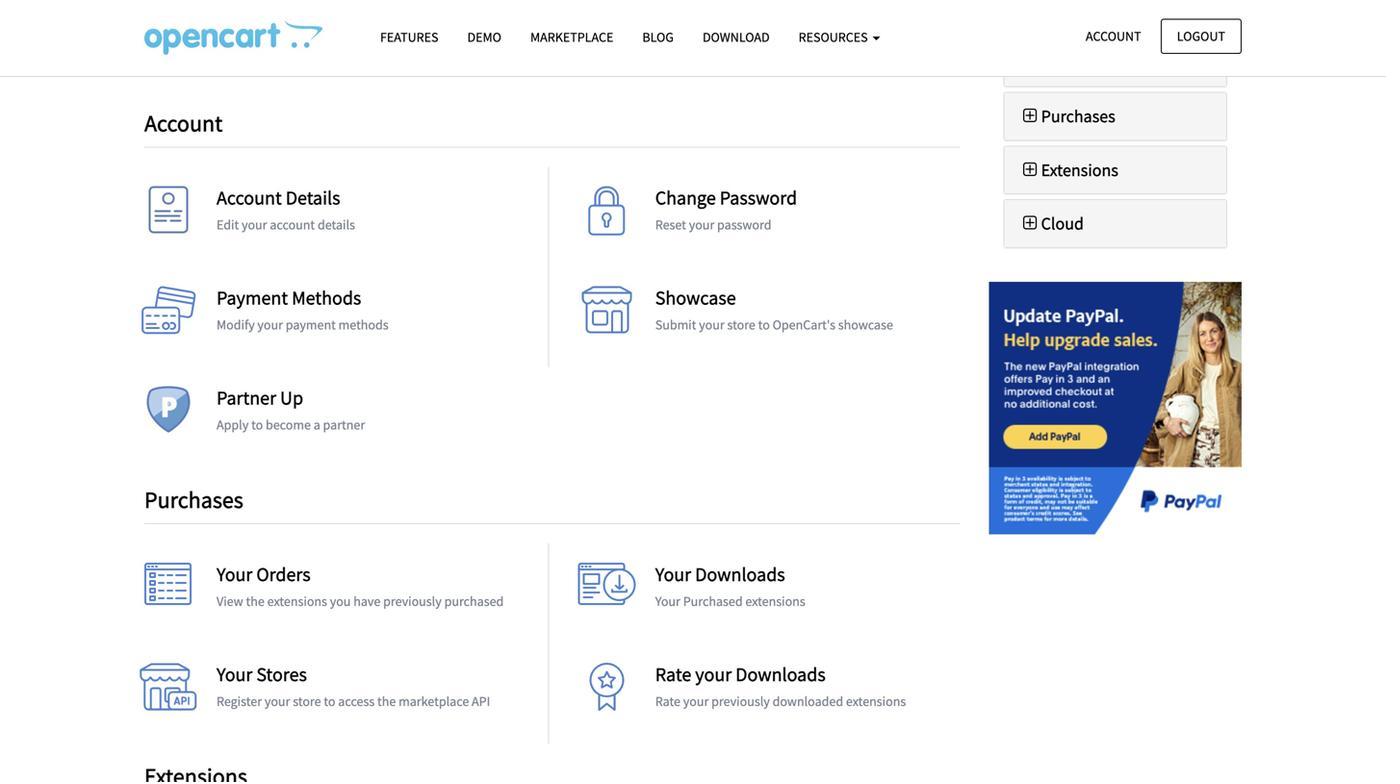 Task type: locate. For each thing, give the bounding box(es) containing it.
1 vertical spatial rate
[[655, 693, 681, 711]]

your inside your stores register your store to access the marketplace api
[[217, 663, 253, 687]]

your orders link
[[217, 563, 311, 587]]

extensions
[[267, 593, 327, 611], [746, 593, 806, 611], [846, 693, 906, 711]]

marketplace link
[[516, 20, 628, 54]]

0 vertical spatial plus square o image
[[1019, 107, 1041, 125]]

apply
[[217, 416, 249, 434]]

your down the 'rate your downloads' "link"
[[683, 693, 709, 711]]

extensions
[[1041, 159, 1119, 181]]

the right view
[[246, 593, 265, 611]]

0 horizontal spatial previously
[[383, 593, 442, 611]]

change password image
[[578, 187, 636, 244]]

downloads up rate your previously downloaded extensions link
[[736, 663, 826, 687]]

your up view
[[217, 563, 253, 587]]

2 horizontal spatial extensions
[[846, 693, 906, 711]]

password
[[717, 216, 772, 234]]

1 horizontal spatial to
[[324, 693, 336, 711]]

1 vertical spatial store
[[293, 693, 321, 711]]

1 vertical spatial to
[[251, 416, 263, 434]]

plus square o image inside extensions link
[[1019, 161, 1041, 178]]

change
[[655, 186, 716, 210]]

1 horizontal spatial paypal image
[[989, 282, 1242, 535]]

purchases
[[1041, 106, 1116, 127], [144, 486, 243, 515]]

account up account image
[[144, 109, 223, 138]]

extensions down 'orders'
[[267, 593, 327, 611]]

1 vertical spatial the
[[377, 693, 396, 711]]

access
[[338, 693, 375, 711]]

0 horizontal spatial purchases
[[144, 486, 243, 515]]

to right apply
[[251, 416, 263, 434]]

store inside your stores register your store to access the marketplace api
[[293, 693, 321, 711]]

have
[[354, 593, 381, 611]]

change password link
[[655, 186, 797, 210]]

0 horizontal spatial the
[[246, 593, 265, 611]]

1 horizontal spatial purchases
[[1041, 106, 1116, 127]]

your for your orders
[[217, 563, 253, 587]]

store
[[727, 316, 756, 334], [293, 693, 321, 711]]

your downloads your purchased extensions
[[655, 563, 806, 611]]

downloads inside your downloads your purchased extensions
[[695, 563, 785, 587]]

plus square o image up extensions link
[[1019, 107, 1041, 125]]

reset your password link
[[655, 216, 772, 234]]

account link
[[1070, 19, 1158, 54]]

0 horizontal spatial paypal image
[[144, 0, 960, 76]]

0 horizontal spatial to
[[251, 416, 263, 434]]

0 vertical spatial store
[[727, 316, 756, 334]]

1 horizontal spatial extensions
[[746, 593, 806, 611]]

your down showcase link
[[699, 316, 725, 334]]

your inside your orders view the extensions you have previously purchased
[[217, 563, 253, 587]]

account
[[1086, 27, 1141, 45], [144, 109, 223, 138], [217, 186, 282, 210]]

plus square o image inside purchases link
[[1019, 107, 1041, 125]]

1 plus square o image from the top
[[1019, 107, 1041, 125]]

extensions right downloaded
[[846, 693, 906, 711]]

2 horizontal spatial to
[[758, 316, 770, 334]]

store down stores
[[293, 693, 321, 711]]

0 vertical spatial previously
[[383, 593, 442, 611]]

the inside your stores register your store to access the marketplace api
[[377, 693, 396, 711]]

demo
[[467, 28, 502, 46]]

0 vertical spatial account
[[1086, 27, 1141, 45]]

previously inside rate your downloads rate your previously downloaded extensions
[[712, 693, 770, 711]]

details
[[286, 186, 340, 210]]

1 horizontal spatial store
[[727, 316, 756, 334]]

partner up apply to become a partner
[[217, 386, 365, 434]]

0 horizontal spatial extensions
[[267, 593, 327, 611]]

to left opencart's at the right of page
[[758, 316, 770, 334]]

1 vertical spatial downloads
[[736, 663, 826, 687]]

details
[[318, 216, 355, 234]]

your down stores
[[265, 693, 290, 711]]

purchases down apply
[[144, 486, 243, 515]]

account up edit
[[217, 186, 282, 210]]

extensions down your downloads link
[[746, 593, 806, 611]]

password
[[720, 186, 797, 210]]

1 vertical spatial plus square o image
[[1019, 161, 1041, 178]]

0 vertical spatial the
[[246, 593, 265, 611]]

submit your store to opencart's showcase link
[[655, 316, 893, 334]]

methods
[[292, 286, 361, 310]]

0 vertical spatial downloads
[[695, 563, 785, 587]]

account left logout
[[1086, 27, 1141, 45]]

store down showcase link
[[727, 316, 756, 334]]

previously down the 'rate your downloads' "link"
[[712, 693, 770, 711]]

0 horizontal spatial store
[[293, 693, 321, 711]]

0 vertical spatial rate
[[655, 663, 691, 687]]

your right edit
[[242, 216, 267, 234]]

account details link
[[217, 186, 340, 210]]

1 horizontal spatial previously
[[712, 693, 770, 711]]

your
[[242, 216, 267, 234], [689, 216, 715, 234], [257, 316, 283, 334], [699, 316, 725, 334], [695, 663, 732, 687], [265, 693, 290, 711], [683, 693, 709, 711]]

a
[[314, 416, 320, 434]]

showcase image
[[578, 287, 636, 344]]

your inside your stores register your store to access the marketplace api
[[265, 693, 290, 711]]

showcase submit your store to opencart's showcase
[[655, 286, 893, 334]]

rate
[[655, 663, 691, 687], [655, 693, 681, 711]]

your up register
[[217, 663, 253, 687]]

plus square o image
[[1019, 107, 1041, 125], [1019, 161, 1041, 178]]

your downloads link
[[655, 563, 785, 587]]

your inside showcase submit your store to opencart's showcase
[[699, 316, 725, 334]]

extensions for downloads
[[746, 593, 806, 611]]

purchases up extensions
[[1041, 106, 1116, 127]]

2 vertical spatial to
[[324, 693, 336, 711]]

extensions inside rate your downloads rate your previously downloaded extensions
[[846, 693, 906, 711]]

0 vertical spatial to
[[758, 316, 770, 334]]

plus square o image up plus square o image
[[1019, 161, 1041, 178]]

the
[[246, 593, 265, 611], [377, 693, 396, 711]]

extensions for orders
[[267, 593, 327, 611]]

to inside showcase submit your store to opencart's showcase
[[758, 316, 770, 334]]

extensions inside your orders view the extensions you have previously purchased
[[267, 593, 327, 611]]

api
[[472, 693, 490, 711]]

account inside account 'link'
[[1086, 27, 1141, 45]]

the right 'access'
[[377, 693, 396, 711]]

showcase
[[655, 286, 736, 310]]

orders
[[256, 563, 311, 587]]

2 plus square o image from the top
[[1019, 161, 1041, 178]]

your up the purchased
[[655, 563, 691, 587]]

previously right "have"
[[383, 593, 442, 611]]

account inside account details edit your account details
[[217, 186, 282, 210]]

2 vertical spatial account
[[217, 186, 282, 210]]

1 vertical spatial previously
[[712, 693, 770, 711]]

to left 'access'
[[324, 693, 336, 711]]

extensions inside your downloads your purchased extensions
[[746, 593, 806, 611]]

logout
[[1177, 27, 1226, 45]]

change password reset your password
[[655, 186, 797, 234]]

your right 'reset'
[[689, 216, 715, 234]]

downloads
[[695, 563, 785, 587], [736, 663, 826, 687]]

rate your downloads link
[[655, 663, 826, 687]]

your up rate your previously downloaded extensions link
[[695, 663, 732, 687]]

your
[[217, 563, 253, 587], [655, 563, 691, 587], [655, 593, 681, 611], [217, 663, 253, 687]]

plus square o image
[[1019, 215, 1041, 232]]

0 vertical spatial purchases
[[1041, 106, 1116, 127]]

cloud
[[1041, 213, 1084, 235]]

marketplace
[[530, 28, 614, 46]]

your down the payment
[[257, 316, 283, 334]]

to
[[758, 316, 770, 334], [251, 416, 263, 434], [324, 693, 336, 711]]

rate your previously downloaded extensions link
[[655, 693, 906, 711]]

stores
[[256, 663, 307, 687]]

apply to become a partner image
[[140, 387, 197, 444]]

register
[[217, 693, 262, 711]]

your orders view the extensions you have previously purchased
[[217, 563, 504, 611]]

opencart's
[[773, 316, 836, 334]]

to inside your stores register your store to access the marketplace api
[[324, 693, 336, 711]]

edit
[[217, 216, 239, 234]]

payment methods link
[[217, 286, 361, 310]]

submit
[[655, 316, 696, 334]]

download link
[[688, 20, 784, 54]]

downloads up your purchased extensions link
[[695, 563, 785, 587]]

you
[[330, 593, 351, 611]]

paypal image
[[144, 0, 960, 76], [989, 282, 1242, 535]]

rate your downloads image
[[578, 663, 636, 721]]

to inside partner up apply to become a partner
[[251, 416, 263, 434]]

account
[[270, 216, 315, 234]]

previously
[[383, 593, 442, 611], [712, 693, 770, 711]]

your purchased extensions link
[[655, 593, 806, 611]]

1 horizontal spatial the
[[377, 693, 396, 711]]



Task type: vqa. For each thing, say whether or not it's contained in the screenshot.
paypal image
yes



Task type: describe. For each thing, give the bounding box(es) containing it.
your orders image
[[140, 563, 197, 621]]

extensions link
[[1019, 159, 1119, 181]]

payment
[[217, 286, 288, 310]]

0 vertical spatial paypal image
[[144, 0, 960, 76]]

resources
[[799, 28, 871, 46]]

view
[[217, 593, 243, 611]]

features link
[[366, 20, 453, 54]]

payment
[[286, 316, 336, 334]]

view the extensions you have previously purchased link
[[217, 593, 504, 611]]

resources link
[[784, 20, 895, 54]]

blog
[[642, 28, 674, 46]]

modify
[[217, 316, 255, 334]]

modify your payment methods link
[[217, 316, 389, 334]]

your inside account details edit your account details
[[242, 216, 267, 234]]

your stores register your store to access the marketplace api
[[217, 663, 490, 711]]

previously inside your orders view the extensions you have previously purchased
[[383, 593, 442, 611]]

your left the purchased
[[655, 593, 681, 611]]

plus square o image for purchases
[[1019, 107, 1041, 125]]

showcase
[[838, 316, 893, 334]]

partner
[[217, 386, 276, 410]]

the inside your orders view the extensions you have previously purchased
[[246, 593, 265, 611]]

payment methods modify your payment methods
[[217, 286, 389, 334]]

account details edit your account details
[[217, 186, 355, 234]]

1 vertical spatial paypal image
[[989, 282, 1242, 535]]

your stores link
[[217, 663, 307, 687]]

reset
[[655, 216, 686, 234]]

demo link
[[453, 20, 516, 54]]

partner
[[323, 416, 365, 434]]

your for your downloads
[[655, 563, 691, 587]]

2 rate from the top
[[655, 693, 681, 711]]

your inside payment methods modify your payment methods
[[257, 316, 283, 334]]

downloads inside rate your downloads rate your previously downloaded extensions
[[736, 663, 826, 687]]

payment methods image
[[140, 287, 197, 344]]

downloaded
[[773, 693, 843, 711]]

cloud link
[[1019, 213, 1084, 235]]

store inside showcase submit your store to opencart's showcase
[[727, 316, 756, 334]]

1 vertical spatial purchases
[[144, 486, 243, 515]]

marketplace
[[399, 693, 469, 711]]

partner up link
[[217, 386, 303, 410]]

purchased
[[683, 593, 743, 611]]

your stores image
[[140, 663, 197, 721]]

features
[[380, 28, 439, 46]]

purchased
[[444, 593, 504, 611]]

register your store to access the marketplace api link
[[217, 693, 490, 711]]

blog link
[[628, 20, 688, 54]]

edit your account details link
[[217, 216, 355, 234]]

rate your downloads rate your previously downloaded extensions
[[655, 663, 906, 711]]

logout link
[[1161, 19, 1242, 54]]

your inside change password reset your password
[[689, 216, 715, 234]]

your downloads image
[[578, 563, 636, 621]]

download
[[703, 28, 770, 46]]

1 rate from the top
[[655, 663, 691, 687]]

methods
[[339, 316, 389, 334]]

plus square o image for extensions
[[1019, 161, 1041, 178]]

account image
[[140, 187, 197, 244]]

become
[[266, 416, 311, 434]]

showcase link
[[655, 286, 736, 310]]

1 vertical spatial account
[[144, 109, 223, 138]]

apply to become a partner link
[[217, 416, 365, 434]]

up
[[280, 386, 303, 410]]

opencart - your account image
[[144, 20, 323, 55]]

purchases link
[[1019, 106, 1116, 127]]

your for your stores
[[217, 663, 253, 687]]



